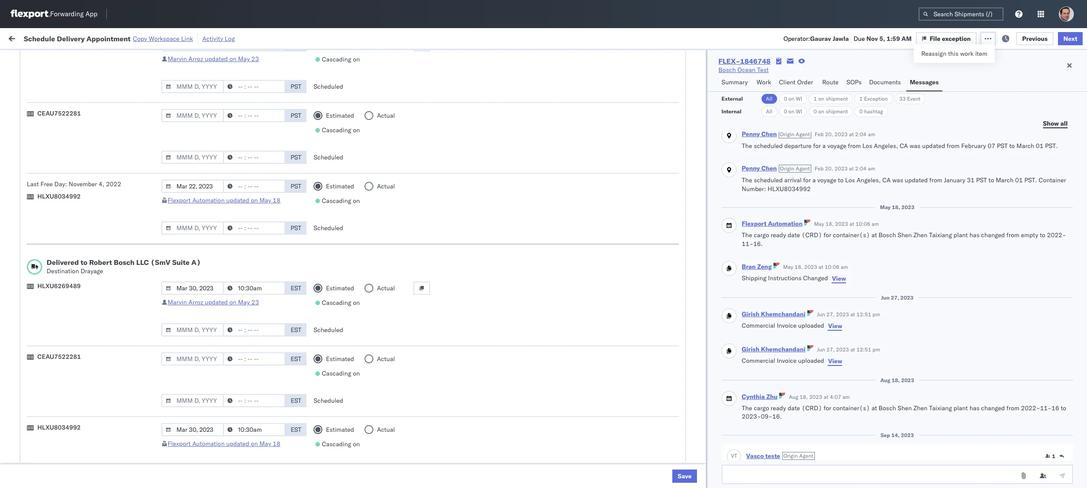 Task type: vqa. For each thing, say whether or not it's contained in the screenshot.
Angeles,'s 23,
yes



Task type: describe. For each thing, give the bounding box(es) containing it.
2 2130384 from the top
[[678, 377, 705, 385]]

confirm for 1:00
[[20, 396, 43, 404]]

4 schedule pickup from los angeles, ca button from the top
[[20, 182, 129, 192]]

jan left 30, at bottom
[[233, 358, 242, 365]]

2 girish khemchandani from the top
[[742, 346, 806, 354]]

4 schedule pickup from los angeles, ca link from the top
[[20, 182, 129, 191]]

for for departure
[[814, 142, 821, 150]]

8 -- : -- -- text field from the top
[[223, 424, 286, 437]]

1 jun 27, 2023 at 12:51 pm from the top
[[817, 311, 881, 318]]

1 zimu3048342 from the top
[[821, 358, 862, 365]]

1889466 for confirm pickup from los angeles, ca
[[678, 222, 705, 230]]

1 schedule delivery appointment link from the top
[[20, 124, 108, 133]]

jan down 13,
[[236, 280, 246, 288]]

0 vertical spatial 27,
[[891, 295, 900, 301]]

pm up 7:30 pm cst, jan 30, 2023
[[210, 338, 220, 346]]

4 est from the top
[[291, 397, 302, 405]]

3 ceau7522281, hlxu6269489, hlxu8034992 from the top
[[742, 125, 878, 133]]

bosch inside delivered to robert bosch llc (smv suite a) destination drayage
[[114, 258, 135, 267]]

09-
[[761, 413, 773, 421]]

at inside the cargo ready date (crd) for container(s)  at bosch shen zhen taixiang plant has changed from 2022-11-16 to 2023-09-16.
[[872, 405, 878, 413]]

view button for girish khemchandani
[[828, 357, 843, 366]]

3 mmm d, yyyy text field from the top
[[162, 282, 224, 295]]

abcd1234560
[[742, 319, 785, 326]]

the for the cargo ready date (crd) for container(s)  at bosch shen zhen taixiang plant has changed from empty to 2022- 11-16.
[[742, 232, 753, 240]]

2 pm from the top
[[873, 347, 881, 353]]

teste
[[766, 453, 781, 461]]

2 vertical spatial jun
[[817, 347, 826, 353]]

1 upload customs clearance documents from the top
[[20, 163, 130, 171]]

(0)
[[153, 34, 164, 42]]

1:00 am cst, feb 3, 2023
[[191, 396, 268, 404]]

5 schedule pickup from los angeles, ca button from the top
[[20, 260, 129, 270]]

empty
[[1022, 232, 1039, 240]]

fcl for 10:30 pm cst, jan 23, 2023
[[386, 280, 398, 288]]

3 -- : -- -- text field from the top
[[223, 180, 286, 193]]

marvin arroz updated on may 23 button for est
[[168, 299, 259, 307]]

8:00 am cst, dec 24, 2022
[[191, 241, 273, 249]]

confirm pickup from los angeles, ca link
[[20, 221, 125, 230]]

4 ceau7522281, from the top
[[742, 144, 787, 152]]

1 mmm d, yyyy text field from the top
[[162, 38, 224, 51]]

last free day: november 4, 2022
[[27, 180, 121, 188]]

zhu
[[767, 393, 778, 401]]

5 -- : -- -- text field from the top
[[223, 282, 286, 295]]

confirm for 8:00
[[20, 241, 43, 249]]

lhuu7894563, for confirm delivery
[[742, 241, 787, 249]]

01 for the scheduled arrival for a voyage to los angeles, ca was updated from january 31 pst to march 01 pst. container number: hlxu8034992
[[1016, 177, 1023, 184]]

3 2130387 from the top
[[678, 338, 705, 346]]

risk
[[192, 34, 202, 42]]

arroz for est
[[189, 299, 203, 307]]

3 nyku9743990 from the top
[[742, 435, 785, 443]]

4 resize handle column header from the left
[[430, 68, 441, 489]]

marvin arroz updated on may 23 for est
[[168, 299, 259, 307]]

scheduled for sixth -- : -- -- text field
[[314, 326, 343, 334]]

event
[[908, 95, 921, 102]]

25,
[[244, 319, 254, 327]]

client order button
[[776, 74, 819, 92]]

has for 2022-
[[970, 405, 980, 413]]

cst, up 10:30 pm cst, jan 28, 2023
[[218, 319, 232, 327]]

at inside the cargo ready date (crd) for container(s)  at bosch shen zhen taixiang plant has changed from empty to 2022- 11-16.
[[872, 232, 878, 240]]

2 cdt, from the top
[[218, 106, 232, 114]]

5 mmm d, yyyy text field from the top
[[162, 424, 224, 437]]

penny chen button for the scheduled arrival for a voyage to los angeles, ca was updated from january 31 pst to march 01 pst. container number: hlxu8034992
[[742, 165, 777, 173]]

updated left february
[[923, 142, 946, 150]]

--
[[821, 319, 828, 327]]

documents inside button
[[870, 78, 902, 86]]

5 hlxu6269489, from the top
[[789, 164, 834, 172]]

ocean fcl for 1:59 am cst, dec 14, 2022
[[367, 183, 398, 191]]

sops
[[847, 78, 862, 86]]

1 vertical spatial 23,
[[248, 280, 257, 288]]

workitem
[[10, 71, 33, 77]]

5, for third the schedule pickup from los angeles, ca link
[[247, 145, 252, 152]]

snoozed : no
[[184, 54, 215, 61]]

llc
[[136, 258, 149, 267]]

2 -- : -- -- text field from the top
[[223, 151, 286, 164]]

import work button
[[75, 34, 112, 42]]

18, down the scheduled arrival for a voyage to los angeles, ca was updated from january 31 pst to march 01 pst. container number: hlxu8034992
[[892, 204, 901, 211]]

v t
[[731, 453, 738, 460]]

6 resize handle column header from the left
[[630, 68, 641, 489]]

clearance inside button
[[68, 163, 96, 171]]

1 girish from the top
[[742, 310, 760, 318]]

2 actual from the top
[[377, 112, 395, 120]]

item
[[976, 50, 988, 58]]

blocked,
[[108, 54, 130, 61]]

from inside the scheduled arrival for a voyage to los angeles, ca was updated from january 31 pst to march 01 pst. container number: hlxu8034992
[[930, 177, 943, 184]]

2 jun 27, 2023 at 12:51 pm from the top
[[817, 347, 881, 353]]

23 for pst
[[252, 55, 259, 63]]

test123456 for third the upload customs clearance documents link from the bottom of the page
[[821, 164, 858, 172]]

shipping
[[742, 274, 767, 282]]

1 vertical spatial view button
[[828, 322, 843, 331]]

customs for 7:30 pm cst, feb 4, 2023
[[42, 435, 67, 442]]

2 mmm d, yyyy text field from the top
[[162, 80, 224, 93]]

updated for eighth -- : -- -- text field
[[226, 440, 249, 448]]

Search Shipments (/) text field
[[919, 7, 1004, 21]]

upload customs clearance documents button
[[20, 163, 130, 173]]

180
[[212, 34, 224, 42]]

all
[[1061, 119, 1068, 127]]

4 mmm d, yyyy text field from the top
[[162, 353, 224, 366]]

1 schedule pickup from los angeles, ca button from the top
[[20, 86, 129, 95]]

save button
[[673, 470, 697, 484]]

1893174
[[678, 261, 705, 269]]

2022- inside the cargo ready date (crd) for container(s)  at bosch shen zhen taixiang plant has changed from 2022-11-16 to 2023-09-16.
[[1022, 405, 1041, 413]]

1 flex-2130384 from the top
[[659, 358, 705, 365]]

4 flex-2130384 from the top
[[659, 454, 705, 462]]

ca for confirm pickup from los angeles, ca button on the left top
[[117, 222, 125, 229]]

exception
[[865, 95, 888, 102]]

4 zimu3048342 from the top
[[821, 454, 862, 462]]

the scheduled arrival for a voyage to los angeles, ca was updated from january 31 pst to march 01 pst. container number: hlxu8034992
[[742, 177, 1067, 193]]

10:30 for schedule pickup from rotterdam, netherlands
[[191, 299, 208, 307]]

5 actual from the top
[[377, 356, 395, 363]]

2 resize handle column header from the left
[[309, 68, 320, 489]]

a)
[[191, 258, 201, 267]]

5 flex-2130384 from the top
[[659, 474, 705, 482]]

2 vertical spatial 14,
[[892, 432, 900, 439]]

flex-2130387 for confirm pickup from rotterdam, netherlands
[[659, 396, 705, 404]]

forwarding
[[50, 10, 84, 18]]

cst, up 7:30 pm cst, feb 4, 2023
[[218, 416, 232, 424]]

numbers for mbl/mawb numbers
[[853, 71, 874, 77]]

0 vertical spatial work
[[25, 32, 48, 44]]

operator: gaurav jawla
[[784, 35, 849, 42]]

2 schedule pickup from rotterdam, netherlands button from the top
[[20, 376, 150, 386]]

import work
[[75, 34, 112, 42]]

pm for schedule delivery appointment link associated with 7:30 pm cst, jan 30, 2023
[[206, 358, 216, 365]]

filtered by:
[[9, 54, 40, 62]]

messages
[[910, 78, 939, 86]]

flex-1662119
[[659, 319, 705, 327]]

33
[[900, 95, 906, 102]]

1 schedule pickup from los angeles, ca link from the top
[[20, 86, 129, 94]]

flex-2130387 for schedule delivery appointment
[[659, 280, 705, 288]]

file exception up reassign this work item
[[937, 34, 978, 42]]

previous button
[[1017, 32, 1054, 45]]

4 actual from the top
[[377, 285, 395, 293]]

12:51 for the middle view "button"
[[857, 311, 872, 318]]

ca inside the scheduled arrival for a voyage to los angeles, ca was updated from january 31 pst to march 01 pst. container number: hlxu8034992
[[883, 177, 891, 184]]

33 event
[[900, 95, 921, 102]]

16. inside the cargo ready date (crd) for container(s)  at bosch shen zhen taixiang plant has changed from 2022-11-16 to 2023-09-16.
[[773, 413, 782, 421]]

1 ceau7522281, from the top
[[742, 86, 787, 94]]

689
[[172, 34, 183, 42]]

5 2130387 from the top
[[678, 416, 705, 424]]

los for 5th schedule pickup from los angeles, ca button from the bottom
[[83, 105, 93, 113]]

2 khemchandani from the top
[[761, 346, 806, 354]]

aug 18, 2023
[[881, 377, 915, 384]]

cst, up 8:00 am cst, dec 24, 2022
[[217, 222, 231, 230]]

2 vertical spatial 27,
[[827, 347, 835, 353]]

7:30 am cst, feb 3, 2023
[[191, 416, 268, 424]]

my work
[[9, 32, 48, 44]]

5, for fifth the schedule pickup from los angeles, ca link from the bottom of the page
[[247, 106, 252, 114]]

arrival
[[785, 177, 802, 184]]

1 hlxu6269489, from the top
[[789, 86, 834, 94]]

cynthia zhu button
[[742, 393, 778, 401]]

batch action button
[[1024, 31, 1082, 45]]

6 -- : -- -- text field from the top
[[223, 324, 286, 337]]

3 1:59 am cdt, nov 5, 2022 from the top
[[191, 125, 269, 133]]

4 cdt, from the top
[[218, 145, 232, 152]]

1 schedule delivery appointment from the top
[[20, 125, 108, 133]]

1 cdt, from the top
[[218, 86, 232, 94]]

689 at risk
[[172, 34, 202, 42]]

4, for 2022
[[99, 180, 104, 188]]

0 horizontal spatial gaurav
[[811, 35, 832, 42]]

1 actual from the top
[[377, 41, 395, 49]]

a for arrival
[[813, 177, 816, 184]]

1 vertical spatial view
[[829, 322, 843, 330]]

fcl for 7:30 pm cst, feb 4, 2023
[[386, 435, 398, 443]]

4 -- : -- -- text field from the top
[[223, 222, 286, 235]]

view for girish khemchandani
[[829, 358, 843, 365]]

hlxu8034992 inside the scheduled arrival for a voyage to los angeles, ca was updated from january 31 pst to march 01 pst. container number: hlxu8034992
[[768, 185, 811, 193]]

abcdefg78456546 for schedule delivery appointment
[[821, 203, 880, 211]]

4 hlxu6269489, from the top
[[789, 144, 834, 152]]

3 cdt, from the top
[[218, 125, 232, 133]]

18, up the cargo ready date (crd) for container(s)  at bosch shen zhen taixiang plant has changed from 2022-11-16 to 2023-09-16.
[[892, 377, 900, 384]]

1 vertical spatial gaurav
[[972, 86, 992, 94]]

mbl/mawb
[[821, 71, 851, 77]]

delivered
[[47, 258, 79, 267]]

penny chen origin agent for arrival
[[742, 165, 810, 173]]

2 girish from the top
[[742, 346, 760, 354]]

client order
[[780, 78, 814, 86]]

0 vertical spatial jawla
[[833, 35, 849, 42]]

1 vertical spatial jun
[[817, 311, 826, 318]]

cst, up 1:59 am cst, jan 13, 2023
[[218, 241, 232, 249]]

3, for 7:30 am cst, feb 3, 2023
[[245, 416, 251, 424]]

march for 31
[[996, 177, 1014, 184]]

11 resize handle column header from the left
[[1072, 68, 1082, 489]]

3 ceau7522281, from the top
[[742, 125, 787, 133]]

6 schedule pickup from los angeles, ca button from the top
[[20, 318, 129, 328]]

angeles, inside "link"
[[91, 222, 115, 229]]

lhuu7894563, uetu5238478 for confirm delivery
[[742, 241, 832, 249]]

updated inside the scheduled arrival for a voyage to los angeles, ca was updated from january 31 pst to march 01 pst. container number: hlxu8034992
[[905, 177, 928, 184]]

2130387 for confirm pickup from rotterdam, netherlands
[[678, 396, 705, 404]]

ocean fcl for 7:30 pm cst, feb 4, 2023
[[367, 435, 398, 443]]

import
[[75, 34, 95, 42]]

5 resize handle column header from the left
[[509, 68, 520, 489]]

next button
[[1059, 32, 1083, 45]]

cst, up 7:30 pm cst, jan 30, 2023
[[221, 338, 235, 346]]

0 on wi for 1
[[784, 95, 803, 102]]

1:00 am cst, nov 9, 2022
[[191, 164, 269, 172]]

1 vertical spatial jawla
[[993, 86, 1008, 94]]

work inside button
[[757, 78, 772, 86]]

cst, left the 9,
[[218, 164, 232, 172]]

confirm delivery for 7:30
[[20, 415, 67, 423]]

confirm delivery button for 7:30 am cst, feb 3, 2023
[[20, 415, 67, 424]]

7 resize handle column header from the left
[[727, 68, 737, 489]]

show all
[[1044, 119, 1068, 127]]

2 -- : -- -- text field from the top
[[223, 109, 286, 122]]

schedule delivery appointment copy workspace link
[[24, 34, 193, 43]]

sep 14, 2023
[[881, 432, 915, 439]]

status
[[48, 54, 64, 61]]

23, for netherlands
[[248, 299, 257, 307]]

3 10:30 from the top
[[191, 338, 208, 346]]

vasco teste button
[[747, 453, 781, 461]]

show
[[1044, 119, 1060, 127]]

activity log button
[[202, 33, 235, 44]]

est for 3rd mmm d, yyyy text field from the top of the page
[[291, 285, 302, 293]]

23 for est
[[252, 299, 259, 307]]

3 gvcu5265864 from the top
[[742, 338, 785, 346]]

6 cascading on from the top
[[322, 441, 360, 449]]

gvcu5265864 for confirm delivery
[[742, 415, 785, 423]]

departure
[[785, 142, 812, 150]]

3 schedule pickup from los angeles, ca button from the top
[[20, 144, 129, 153]]

2 uploaded from the top
[[799, 357, 825, 365]]

pm down 7:30 am cst, feb 3, 2023
[[206, 435, 216, 443]]

has for empty
[[970, 232, 980, 240]]

11- inside the cargo ready date (crd) for container(s)  at bosch shen zhen taixiang plant has changed from 2022-11-16 to 2023-09-16.
[[1041, 405, 1052, 413]]

2022- inside the cargo ready date (crd) for container(s)  at bosch shen zhen taixiang plant has changed from empty to 2022- 11-16.
[[1048, 232, 1067, 240]]

pickup for 3rd schedule pickup from los angeles, ca button from the bottom of the page
[[48, 183, 67, 191]]

2 ceau7522281, from the top
[[742, 106, 787, 114]]

6 cascading from the top
[[322, 441, 351, 449]]

5 estimated from the top
[[326, 356, 354, 363]]

commercial for the middle view "button"'s girish khemchandani button
[[742, 322, 776, 330]]

2:04 for from
[[856, 131, 867, 138]]

1:59 for 6th schedule pickup from los angeles, ca button from the bottom of the page
[[191, 86, 205, 94]]

1 schedule pickup from rotterdam, netherlands from the top
[[20, 299, 150, 307]]

10:30 for schedule delivery appointment
[[191, 280, 208, 288]]

180 on track
[[212, 34, 248, 42]]

10:30 pm cst, jan 28, 2023
[[191, 338, 274, 346]]

cst, down 7:30 am cst, feb 3, 2023
[[217, 435, 231, 443]]

gvcu5265864 for confirm pickup from rotterdam, netherlands
[[742, 396, 785, 404]]

4 2130384 from the top
[[678, 454, 705, 462]]

10:06 for bran zeng
[[825, 264, 840, 270]]

1 -- : -- -- text field from the top
[[223, 80, 286, 93]]

2 schedule pickup from rotterdam, netherlands from the top
[[20, 376, 150, 384]]

3 test123456 from the top
[[821, 125, 858, 133]]

origin inside vasco teste origin agent
[[784, 453, 798, 460]]

jan left 13,
[[233, 261, 243, 269]]

message (0)
[[128, 34, 164, 42]]

container inside button
[[742, 71, 765, 77]]

14, for schedule delivery appointment
[[246, 203, 256, 211]]

container(s) for flexport automation
[[833, 232, 871, 240]]

log
[[225, 35, 235, 42]]

dec for confirm pickup from los angeles, ca
[[233, 222, 244, 230]]

2022 for 1:59 am cst, dec 14, 2022's schedule delivery appointment link
[[257, 203, 273, 211]]

hashtag
[[865, 108, 884, 115]]

uetu5238478 for schedule pickup from los angeles, ca
[[789, 183, 832, 191]]

changed
[[804, 274, 829, 282]]

ceau7522281, hlxu6269489, hlxu8034992 for fifth the schedule pickup from los angeles, ca link from the bottom of the page
[[742, 106, 878, 114]]

2 schedule pickup from los angeles, ca button from the top
[[20, 105, 129, 115]]

2 nyku9743990 from the top
[[742, 377, 785, 385]]

5 2130384 from the top
[[678, 474, 705, 482]]

cascading on for 8th -- : -- -- text field from the bottom of the page
[[322, 55, 360, 63]]

bran zeng
[[742, 263, 772, 271]]

app
[[85, 10, 98, 18]]

confirm pickup from rotterdam, netherlands link for 1st confirm pickup from rotterdam, netherlands button from the top
[[20, 395, 147, 404]]

free
[[40, 180, 53, 188]]

cst, down 8:00 am cst, dec 24, 2022
[[218, 261, 232, 269]]

order
[[798, 78, 814, 86]]

batch action
[[1038, 34, 1076, 42]]

fcl for 1:59 am cst, dec 14, 2022
[[386, 183, 398, 191]]

marvin for est
[[168, 299, 187, 307]]

schedule delivery appointment button for 10:30 pm cst, jan 23, 2023
[[20, 279, 108, 289]]

1 upload customs clearance documents link from the top
[[20, 163, 130, 172]]

1 vertical spatial automation
[[768, 220, 803, 228]]

marvin for pst
[[168, 55, 187, 63]]

marvin arroz updated on may 23 for pst
[[168, 55, 259, 63]]

reassign this work item
[[922, 50, 988, 58]]

all for internal
[[766, 108, 773, 115]]

cst, down 10:30 pm cst, jan 28, 2023
[[217, 358, 231, 365]]

12:51 for view "button" corresponding to girish khemchandani
[[857, 347, 872, 353]]

bran
[[742, 263, 756, 271]]

message
[[128, 34, 153, 42]]

v
[[731, 453, 735, 460]]

origin for arrival
[[780, 166, 795, 172]]

(crd) for cynthia zhu
[[802, 405, 823, 413]]

work button
[[754, 74, 776, 92]]

2 zimu3048342 from the top
[[821, 377, 862, 385]]

automation for pst
[[192, 197, 225, 205]]

file exception up this
[[930, 35, 971, 42]]

pm for the 'confirm pickup from los angeles, ca' "link"
[[206, 222, 216, 230]]

lhuu7894563, for schedule pickup from los angeles, ca
[[742, 183, 787, 191]]

flexport automation
[[742, 220, 803, 228]]

link
[[181, 35, 193, 42]]

mbl/mawb numbers
[[821, 71, 874, 77]]

16. inside the cargo ready date (crd) for container(s)  at bosch shen zhen taixiang plant has changed from empty to 2022- 11-16.
[[754, 240, 763, 248]]

0 horizontal spatial work
[[96, 34, 112, 42]]

activity log
[[202, 35, 235, 42]]

3 schedule pickup from los angeles, ca link from the top
[[20, 144, 129, 152]]

6:00 pm cst, dec 23, 2022
[[191, 222, 272, 230]]

2 schedule pickup from los angeles, ca link from the top
[[20, 105, 129, 114]]

pickup for 2nd schedule pickup from los angeles, ca button from the bottom of the page
[[48, 260, 67, 268]]

wi for 0
[[796, 108, 803, 115]]

6 actual from the top
[[377, 426, 395, 434]]

from inside the cargo ready date (crd) for container(s)  at bosch shen zhen taixiang plant has changed from empty to 2022- 11-16.
[[1007, 232, 1020, 240]]

route button
[[819, 74, 844, 92]]

route
[[823, 78, 839, 86]]

status : ready for work, blocked, in progress
[[48, 54, 160, 61]]

documents button
[[866, 74, 907, 92]]

confirm delivery button for 8:00 am cst, dec 24, 2022
[[20, 240, 67, 250]]

robert
[[89, 258, 112, 267]]



Task type: locate. For each thing, give the bounding box(es) containing it.
marvin arroz updated on may 23 button up deadline
[[168, 55, 259, 63]]

from inside the cargo ready date (crd) for container(s)  at bosch shen zhen taixiang plant has changed from 2022-11-16 to 2023-09-16.
[[1007, 405, 1020, 413]]

1 vertical spatial origin
[[780, 166, 795, 172]]

dec for schedule delivery appointment
[[233, 203, 245, 211]]

pickup for 1st confirm pickup from rotterdam, netherlands button from the top
[[44, 396, 63, 404]]

ca for 3rd schedule pickup from los angeles, ca button from the bottom of the page
[[120, 183, 129, 191]]

0 vertical spatial girish khemchandani button
[[742, 310, 806, 318]]

0 vertical spatial cargo
[[754, 232, 770, 240]]

2 penny from the top
[[742, 165, 760, 173]]

a inside the scheduled arrival for a voyage to los angeles, ca was updated from january 31 pst to march 01 pst. container number: hlxu8034992
[[813, 177, 816, 184]]

confirm delivery button
[[20, 240, 67, 250], [20, 415, 67, 424]]

mmm d, yyyy text field for sixth -- : -- -- text field
[[162, 324, 224, 337]]

0 vertical spatial 4,
[[99, 180, 104, 188]]

3 est from the top
[[291, 356, 302, 363]]

ready down zhu on the bottom of page
[[771, 405, 787, 413]]

0 vertical spatial upload
[[20, 163, 40, 171]]

changed
[[982, 232, 1006, 240], [982, 405, 1006, 413]]

shipment up 0 on shipment
[[826, 95, 848, 102]]

drayage
[[81, 268, 103, 275]]

flexport automation updated on may 18
[[168, 197, 281, 205], [168, 440, 281, 448]]

pst for 7th -- : -- -- text field from the bottom
[[291, 154, 302, 161]]

scheduled inside the scheduled arrival for a voyage to los angeles, ca was updated from january 31 pst to march 01 pst. container number: hlxu8034992
[[754, 177, 783, 184]]

18, for cynthia zhu
[[800, 394, 808, 401]]

2 : from the left
[[204, 54, 206, 61]]

1 vertical spatial 11-
[[1041, 405, 1052, 413]]

penny chen origin agent for departure
[[742, 130, 810, 138]]

lhuu7894563, down number:
[[742, 222, 787, 230]]

0 vertical spatial agent
[[796, 131, 810, 138]]

scheduled
[[754, 142, 783, 150], [754, 177, 783, 184]]

1 vertical spatial work
[[961, 50, 974, 58]]

work
[[25, 32, 48, 44], [961, 50, 974, 58]]

cst, down 1:59 am cst, jan 13, 2023
[[221, 280, 235, 288]]

maeu9736123
[[821, 261, 865, 269]]

pickup for confirm pickup from los angeles, ca button on the left top
[[44, 222, 63, 229]]

1 horizontal spatial a
[[823, 142, 826, 150]]

girish down abcd1234560
[[742, 346, 760, 354]]

cascading on for seventh -- : -- -- text field from the top
[[322, 370, 360, 378]]

documents inside button
[[98, 163, 130, 171]]

1 horizontal spatial numbers
[[853, 71, 874, 77]]

None text field
[[722, 466, 1074, 485]]

cst, down 1:00 am cst, nov 9, 2022
[[218, 183, 232, 191]]

0 horizontal spatial was
[[893, 177, 904, 184]]

1 invoice from the top
[[777, 322, 797, 330]]

voyage down 0 on shipment
[[828, 142, 847, 150]]

2 marvin arroz updated on may 23 from the top
[[168, 299, 259, 307]]

view button for flexport automation
[[832, 274, 847, 283]]

0 vertical spatial view
[[832, 275, 847, 283]]

0 horizontal spatial 11-
[[742, 240, 754, 248]]

0 vertical spatial jun
[[882, 295, 890, 301]]

ca inside "link"
[[117, 222, 125, 229]]

0 horizontal spatial :
[[64, 54, 65, 61]]

0 vertical spatial 01
[[1036, 142, 1044, 150]]

2 confirm pickup from rotterdam, netherlands button from the top
[[20, 453, 147, 463]]

operator
[[972, 71, 993, 77]]

the inside the cargo ready date (crd) for container(s)  at bosch shen zhen taixiang plant has changed from 2022-11-16 to 2023-09-16.
[[742, 405, 753, 413]]

2 1:59 am cdt, nov 5, 2022 from the top
[[191, 106, 269, 114]]

-- : -- -- text field
[[223, 38, 286, 51], [223, 109, 286, 122], [223, 353, 286, 366]]

schedule delivery appointment link
[[20, 124, 108, 133], [20, 202, 108, 211], [20, 279, 108, 288], [20, 357, 108, 365]]

was inside the scheduled arrival for a voyage to los angeles, ca was updated from january 31 pst to march 01 pst. container number: hlxu8034992
[[893, 177, 904, 184]]

hlxu6269489
[[37, 282, 81, 290]]

1 arroz from the top
[[189, 55, 203, 63]]

1 horizontal spatial work
[[961, 50, 974, 58]]

0 vertical spatial schedule pickup from rotterdam, netherlands button
[[20, 299, 150, 308]]

pst for second -- : -- -- text box from the bottom of the page
[[291, 112, 302, 120]]

work down container numbers
[[757, 78, 772, 86]]

changed inside the cargo ready date (crd) for container(s)  at bosch shen zhen taixiang plant has changed from empty to 2022- 11-16.
[[982, 232, 1006, 240]]

los for confirm pickup from los angeles, ca button on the left top
[[79, 222, 89, 229]]

shen inside the cargo ready date (crd) for container(s)  at bosch shen zhen taixiang plant has changed from empty to 2022- 11-16.
[[898, 232, 912, 240]]

1 vertical spatial container
[[1039, 177, 1067, 184]]

updated
[[205, 55, 228, 63], [923, 142, 946, 150], [905, 177, 928, 184], [226, 197, 249, 205], [205, 299, 228, 307], [226, 440, 249, 448]]

:
[[64, 54, 65, 61], [204, 54, 206, 61]]

client
[[780, 78, 796, 86]]

1 vertical spatial 23
[[252, 299, 259, 307]]

penny chen origin agent up arrival
[[742, 165, 810, 173]]

work up the by:
[[25, 32, 48, 44]]

pst. inside the scheduled arrival for a voyage to los angeles, ca was updated from january 31 pst to march 01 pst. container number: hlxu8034992
[[1025, 177, 1038, 184]]

1 confirm pickup from rotterdam, netherlands from the top
[[20, 396, 147, 404]]

3 confirm from the top
[[20, 396, 43, 404]]

23 up 25,
[[252, 299, 259, 307]]

fcl for 8:00 am cst, dec 24, 2022
[[386, 241, 398, 249]]

1 horizontal spatial jawla
[[993, 86, 1008, 94]]

1 confirm delivery link from the top
[[20, 240, 67, 249]]

was for february
[[910, 142, 921, 150]]

2 est from the top
[[291, 326, 302, 334]]

0 on wi
[[784, 95, 803, 102], [784, 108, 803, 115]]

cascading for 7th -- : -- -- text field from the bottom
[[322, 126, 351, 134]]

2130384
[[678, 358, 705, 365], [678, 377, 705, 385], [678, 435, 705, 443], [678, 454, 705, 462], [678, 474, 705, 482]]

1 girish khemchandani from the top
[[742, 310, 806, 318]]

1 vertical spatial pm
[[873, 347, 881, 353]]

0 horizontal spatial jawla
[[833, 35, 849, 42]]

from
[[68, 86, 81, 94], [68, 105, 81, 113], [848, 142, 861, 150], [947, 142, 960, 150], [68, 144, 81, 152], [930, 177, 943, 184], [68, 183, 81, 191], [65, 222, 78, 229], [1007, 232, 1020, 240], [68, 260, 81, 268], [68, 299, 81, 307], [68, 318, 81, 326], [68, 376, 81, 384], [65, 396, 78, 404], [1007, 405, 1020, 413], [65, 454, 78, 462]]

2 cargo from the top
[[754, 405, 770, 413]]

flexport automation button
[[742, 220, 803, 228]]

2:04 for to
[[856, 166, 867, 172]]

mmm d, yyyy text field for second -- : -- -- text box from the bottom of the page
[[162, 109, 224, 122]]

10:30 pm cst, jan 23, 2023 up 1:59 am cst, jan 25, 2023
[[191, 299, 274, 307]]

Search Work text field
[[791, 31, 887, 45]]

2 customs from the top
[[42, 338, 67, 346]]

1 vertical spatial may 18, 2023 at 10:06 am
[[784, 264, 849, 270]]

1 cascading from the top
[[322, 55, 351, 63]]

2 has from the top
[[970, 405, 980, 413]]

shipment for 1 on shipment
[[826, 95, 848, 102]]

7:30 up 7:30 pm cst, feb 4, 2023
[[191, 416, 205, 424]]

ceau7522281,
[[742, 86, 787, 94], [742, 106, 787, 114], [742, 125, 787, 133], [742, 144, 787, 152], [742, 164, 787, 172]]

1 container(s) from the top
[[833, 232, 871, 240]]

gaurav down operator
[[972, 86, 992, 94]]

changed for 2022-
[[982, 405, 1006, 413]]

numbers
[[767, 71, 789, 77], [853, 71, 874, 77]]

3,
[[245, 396, 251, 404], [245, 416, 251, 424]]

5 fcl from the top
[[386, 280, 398, 288]]

2 confirm delivery link from the top
[[20, 415, 67, 424]]

pm right the '6:00'
[[206, 222, 216, 230]]

documents for the upload customs clearance documents link associated with 10:30 pm cst, jan 28, 2023
[[98, 338, 130, 346]]

for down "4:07"
[[824, 405, 832, 413]]

0 vertical spatial work
[[96, 34, 112, 42]]

3 upload customs clearance documents from the top
[[20, 435, 130, 442]]

2 flexport automation updated on may 18 from the top
[[168, 440, 281, 448]]

for right departure
[[814, 142, 821, 150]]

1 vertical spatial changed
[[982, 405, 1006, 413]]

resize handle column header
[[175, 68, 186, 489], [309, 68, 320, 489], [352, 68, 362, 489], [430, 68, 441, 489], [509, 68, 520, 489], [630, 68, 641, 489], [727, 68, 737, 489], [806, 68, 816, 489], [957, 68, 967, 489], [1036, 68, 1046, 489], [1072, 68, 1082, 489]]

4, right november
[[99, 180, 104, 188]]

mmm d, yyyy text field down a)
[[162, 282, 224, 295]]

copy workspace link button
[[133, 35, 193, 42]]

work,
[[93, 54, 107, 61]]

maeu9408431 for schedule delivery appointment
[[821, 280, 865, 288]]

4 gvcu5265864 from the top
[[742, 396, 785, 404]]

6 mmm d, yyyy text field from the top
[[162, 395, 224, 408]]

1662119
[[678, 319, 705, 327]]

cst, up 7:30 am cst, feb 3, 2023
[[218, 396, 232, 404]]

commercial for girish khemchandani button corresponding to view "button" corresponding to girish khemchandani
[[742, 357, 776, 365]]

feb 20, 2023 at 2:04 am for to
[[815, 166, 876, 172]]

voyage
[[828, 142, 847, 150], [818, 177, 837, 184]]

1 resize handle column header from the left
[[175, 68, 186, 489]]

hlxu6269489,
[[789, 86, 834, 94], [789, 106, 834, 114], [789, 125, 834, 133], [789, 144, 834, 152], [789, 164, 834, 172]]

to inside delivered to robert bosch llc (smv suite a) destination drayage
[[81, 258, 87, 267]]

clearance
[[68, 163, 96, 171], [68, 338, 96, 346], [68, 435, 96, 442]]

scheduled for 7th -- : -- -- text field from the bottom
[[314, 154, 343, 161]]

taixiang inside the cargo ready date (crd) for container(s)  at bosch shen zhen taixiang plant has changed from 2022-11-16 to 2023-09-16.
[[930, 405, 953, 413]]

1 for on
[[814, 95, 817, 102]]

dec for schedule pickup from los angeles, ca
[[233, 183, 245, 191]]

uetu5238478 for schedule delivery appointment
[[789, 202, 832, 210]]

jan left "28,"
[[236, 338, 246, 346]]

invoice up zhu on the bottom of page
[[777, 357, 797, 365]]

1:59 for 5th schedule pickup from los angeles, ca button from the bottom
[[191, 106, 205, 114]]

1 vertical spatial feb 20, 2023 at 2:04 am
[[815, 166, 876, 172]]

date for zhu
[[788, 405, 800, 413]]

11- inside the cargo ready date (crd) for container(s)  at bosch shen zhen taixiang plant has changed from empty to 2022- 11-16.
[[742, 240, 754, 248]]

girish khemchandani button
[[742, 310, 806, 318], [742, 346, 806, 354]]

lhuu7894563, up flexport automation
[[742, 183, 787, 191]]

2 date from the top
[[788, 405, 800, 413]]

was up may 18, 2023
[[893, 177, 904, 184]]

: left no
[[204, 54, 206, 61]]

vasco teste origin agent
[[747, 453, 814, 461]]

ceau7522281, hlxu6269489, hlxu8034992 for third the upload customs clearance documents link from the bottom of the page
[[742, 164, 878, 172]]

1 flexport automation updated on may 18 from the top
[[168, 197, 281, 205]]

lagerfeld
[[534, 338, 560, 346], [612, 338, 639, 346], [534, 416, 560, 424], [612, 416, 639, 424]]

shen inside the cargo ready date (crd) for container(s)  at bosch shen zhen taixiang plant has changed from 2022-11-16 to 2023-09-16.
[[898, 405, 912, 413]]

track
[[234, 34, 248, 42]]

01 inside the scheduled arrival for a voyage to los angeles, ca was updated from january 31 pst to march 01 pst. container number: hlxu8034992
[[1016, 177, 1023, 184]]

1:59 am cst, dec 14, 2022 down 1:00 am cst, nov 9, 2022
[[191, 183, 273, 191]]

the for the scheduled arrival for a voyage to los angeles, ca was updated from january 31 pst to march 01 pst. container number: hlxu8034992
[[742, 177, 753, 184]]

ca
[[120, 86, 129, 94], [120, 105, 129, 113], [900, 142, 909, 150], [120, 144, 129, 152], [883, 177, 891, 184], [120, 183, 129, 191], [117, 222, 125, 229], [120, 260, 129, 268], [120, 318, 129, 326]]

23, up 25,
[[248, 299, 257, 307]]

1 vertical spatial penny chen button
[[742, 165, 777, 173]]

0 vertical spatial shipment
[[826, 95, 848, 102]]

0 vertical spatial ready
[[771, 232, 787, 240]]

mmm d, yyyy text field down 7:30 am cst, feb 3, 2023
[[162, 424, 224, 437]]

3 schedule delivery appointment button from the top
[[20, 279, 108, 289]]

cargo inside the cargo ready date (crd) for container(s)  at bosch shen zhen taixiang plant has changed from empty to 2022- 11-16.
[[754, 232, 770, 240]]

container(s) inside the cargo ready date (crd) for container(s)  at bosch shen zhen taixiang plant has changed from empty to 2022- 11-16.
[[833, 232, 871, 240]]

1 penny from the top
[[742, 130, 760, 138]]

1 vertical spatial schedule pickup from rotterdam, netherlands
[[20, 376, 150, 384]]

bosch inside the cargo ready date (crd) for container(s)  at bosch shen zhen taixiang plant has changed from 2022-11-16 to 2023-09-16.
[[879, 405, 897, 413]]

3 maeu9408431 from the top
[[821, 338, 865, 346]]

marvin arroz updated on may 23 button up 1:59 am cst, jan 25, 2023
[[168, 299, 259, 307]]

save
[[678, 473, 692, 481]]

has inside the cargo ready date (crd) for container(s)  at bosch shen zhen taixiang plant has changed from empty to 2022- 11-16.
[[970, 232, 980, 240]]

los inside "link"
[[79, 222, 89, 229]]

0 horizontal spatial 2022-
[[1022, 405, 1041, 413]]

2022 for third the upload customs clearance documents link from the bottom of the page
[[253, 164, 269, 172]]

7:30 down 10:30 pm cst, jan 28, 2023
[[191, 358, 205, 365]]

actual
[[377, 41, 395, 49], [377, 112, 395, 120], [377, 183, 395, 191], [377, 285, 395, 293], [377, 356, 395, 363], [377, 426, 395, 434]]

1 vertical spatial uploaded
[[799, 357, 825, 365]]

the inside the scheduled arrival for a voyage to los angeles, ca was updated from january 31 pst to march 01 pst. container number: hlxu8034992
[[742, 177, 753, 184]]

ready inside the cargo ready date (crd) for container(s)  at bosch shen zhen taixiang plant has changed from 2022-11-16 to 2023-09-16.
[[771, 405, 787, 413]]

3 2130384 from the top
[[678, 435, 705, 443]]

2 vertical spatial upload
[[20, 435, 40, 442]]

customs inside button
[[42, 163, 67, 171]]

cargo inside the cargo ready date (crd) for container(s)  at bosch shen zhen taixiang plant has changed from 2022-11-16 to 2023-09-16.
[[754, 405, 770, 413]]

1 vertical spatial shipment
[[826, 108, 848, 115]]

penny up number:
[[742, 165, 760, 173]]

1 horizontal spatial gaurav
[[972, 86, 992, 94]]

fcl for 1:59 am cdt, nov 5, 2022
[[386, 106, 398, 114]]

bosch inside the cargo ready date (crd) for container(s)  at bosch shen zhen taixiang plant has changed from empty to 2022- 11-16.
[[879, 232, 897, 240]]

4 mmm d, yyyy text field from the top
[[162, 222, 224, 235]]

flex-
[[719, 57, 741, 66], [659, 86, 678, 94], [659, 106, 678, 114], [659, 125, 678, 133], [659, 145, 678, 152], [659, 164, 678, 172], [659, 183, 678, 191], [659, 203, 678, 211], [659, 222, 678, 230], [659, 241, 678, 249], [659, 261, 678, 269], [659, 280, 678, 288], [659, 299, 678, 307], [659, 319, 678, 327], [659, 338, 678, 346], [659, 358, 678, 365], [659, 377, 678, 385], [659, 396, 678, 404], [659, 416, 678, 424], [659, 435, 678, 443], [659, 454, 678, 462], [659, 474, 678, 482]]

a for departure
[[823, 142, 826, 150]]

0 vertical spatial 12:51
[[857, 311, 872, 318]]

1 vertical spatial 2:04
[[856, 166, 867, 172]]

origin up arrival
[[780, 166, 795, 172]]

1:59 am cdt, nov 5, 2022 for 1st the schedule pickup from los angeles, ca link from the top
[[191, 86, 269, 94]]

5 confirm from the top
[[20, 454, 43, 462]]

3 the from the top
[[742, 232, 753, 240]]

1 button
[[1046, 454, 1056, 461]]

angeles, inside the scheduled arrival for a voyage to los angeles, ca was updated from january 31 pst to march 01 pst. container number: hlxu8034992
[[857, 177, 881, 184]]

uetu5238478
[[789, 183, 832, 191], [789, 202, 832, 210], [789, 222, 832, 230], [789, 241, 832, 249]]

1 vertical spatial upload customs clearance documents link
[[20, 337, 130, 346]]

march for 07
[[1017, 142, 1035, 150]]

1 vertical spatial 4,
[[245, 435, 251, 443]]

10:30 up 7:30 pm cst, jan 30, 2023
[[191, 338, 208, 346]]

0 hashtag
[[860, 108, 884, 115]]

dec
[[233, 183, 245, 191], [233, 203, 245, 211], [233, 222, 244, 230], [233, 241, 245, 249]]

4:07
[[830, 394, 842, 401]]

0 vertical spatial marvin arroz updated on may 23 button
[[168, 55, 259, 63]]

t
[[735, 453, 738, 460]]

2 vertical spatial view
[[829, 358, 843, 365]]

0 vertical spatial commercial invoice uploaded view
[[742, 322, 843, 330]]

1 vertical spatial flexport
[[742, 220, 767, 228]]

2:04
[[856, 131, 867, 138], [856, 166, 867, 172]]

dec up 8:00 am cst, dec 24, 2022
[[233, 222, 244, 230]]

upload customs clearance documents
[[20, 163, 130, 171], [20, 338, 130, 346], [20, 435, 130, 442]]

4 maeu9408431 from the top
[[821, 396, 865, 404]]

ready for zhu
[[771, 405, 787, 413]]

feb for 7:30 pm cst, feb 4, 2023
[[233, 435, 243, 443]]

march right '07'
[[1017, 142, 1035, 150]]

0 vertical spatial jun 27, 2023 at 12:51 pm
[[817, 311, 881, 318]]

1 vertical spatial aug
[[789, 394, 799, 401]]

khemchandani down abcd1234560
[[761, 346, 806, 354]]

0 vertical spatial 3,
[[245, 396, 251, 404]]

3 abcdefg78456546 from the top
[[821, 222, 880, 230]]

1 horizontal spatial 2022-
[[1048, 232, 1067, 240]]

container(s) inside the cargo ready date (crd) for container(s)  at bosch shen zhen taixiang plant has changed from 2022-11-16 to 2023-09-16.
[[833, 405, 871, 413]]

0 vertical spatial container
[[742, 71, 765, 77]]

container(s) up maeu9736123
[[833, 232, 871, 240]]

0 vertical spatial pst.
[[1046, 142, 1058, 150]]

1 pm from the top
[[873, 311, 881, 318]]

appointment
[[86, 34, 131, 43], [72, 125, 108, 133], [72, 202, 108, 210], [72, 280, 108, 288], [72, 357, 108, 365]]

for inside the cargo ready date (crd) for container(s)  at bosch shen zhen taixiang plant has changed from 2022-11-16 to 2023-09-16.
[[824, 405, 832, 413]]

3 hlxu6269489, from the top
[[789, 125, 834, 133]]

sep
[[881, 432, 891, 439]]

0 vertical spatial chen
[[762, 130, 777, 138]]

pm for schedule pickup from rotterdam, netherlands link corresponding to first 'schedule pickup from rotterdam, netherlands' button from the top
[[210, 299, 220, 307]]

13,
[[244, 261, 254, 269]]

girish khemchandani button down abcd1234560
[[742, 346, 806, 354]]

1 confirm pickup from rotterdam, netherlands link from the top
[[20, 395, 147, 404]]

0 horizontal spatial aug
[[789, 394, 799, 401]]

0 vertical spatial schedule pickup from rotterdam, netherlands
[[20, 299, 150, 307]]

girish khemchandani button for view "button" corresponding to girish khemchandani
[[742, 346, 806, 354]]

lhuu7894563, up flexport automation button at the top right of page
[[742, 202, 787, 210]]

zhen down may 18, 2023
[[914, 232, 928, 240]]

estimated for fifth -- : -- -- text field from the top
[[326, 285, 354, 293]]

penny chen button
[[742, 130, 777, 138], [742, 165, 777, 173]]

0 vertical spatial view button
[[832, 274, 847, 283]]

cascading on for 4th -- : -- -- text field from the top of the page
[[322, 197, 360, 205]]

due nov 5, 1:59 am
[[854, 35, 912, 42]]

date down flexport automation
[[788, 232, 800, 240]]

2 20, from the top
[[826, 166, 834, 172]]

0 on wi for 0
[[784, 108, 803, 115]]

netherlands
[[116, 299, 150, 307], [116, 376, 150, 384], [112, 396, 147, 404], [112, 454, 147, 462]]

3 cascading from the top
[[322, 197, 351, 205]]

marvin down "suite"
[[168, 299, 187, 307]]

shen down may 18, 2023
[[898, 232, 912, 240]]

1 vertical spatial flexport automation updated on may 18 button
[[168, 440, 281, 448]]

1 vertical spatial confirm pickup from rotterdam, netherlands
[[20, 454, 147, 462]]

2 vertical spatial origin
[[784, 453, 798, 460]]

from inside the 'confirm pickup from los angeles, ca' "link"
[[65, 222, 78, 229]]

1 10:30 pm cst, jan 23, 2023 from the top
[[191, 280, 274, 288]]

confirm delivery for 8:00
[[20, 241, 67, 249]]

feb for 1:00 am cst, feb 3, 2023
[[233, 396, 244, 404]]

1 marvin arroz updated on may 23 button from the top
[[168, 55, 259, 63]]

0 vertical spatial plant
[[954, 232, 968, 240]]

23, down 13,
[[248, 280, 257, 288]]

0 horizontal spatial 16.
[[754, 240, 763, 248]]

1 schedule pickup from rotterdam, netherlands link from the top
[[20, 299, 150, 307]]

2 1889466 from the top
[[678, 203, 705, 211]]

jan
[[233, 261, 243, 269], [236, 280, 246, 288], [236, 299, 246, 307], [233, 319, 243, 327], [236, 338, 246, 346], [233, 358, 242, 365]]

pst. for the scheduled arrival for a voyage to los angeles, ca was updated from january 31 pst to march 01 pst. container number: hlxu8034992
[[1025, 177, 1038, 184]]

for left work,
[[84, 54, 92, 61]]

pm
[[206, 222, 216, 230], [210, 280, 220, 288], [210, 299, 220, 307], [210, 338, 220, 346], [206, 358, 216, 365], [206, 435, 216, 443]]

work right import
[[96, 34, 112, 42]]

cargo for 16.
[[754, 232, 770, 240]]

confirm inside "link"
[[20, 222, 43, 229]]

1 vertical spatial taixiang
[[930, 405, 953, 413]]

4 flex-1889466 from the top
[[659, 241, 705, 249]]

los for 2nd schedule pickup from los angeles, ca button from the bottom of the page
[[83, 260, 93, 268]]

messages button
[[907, 74, 943, 92]]

16.
[[754, 240, 763, 248], [773, 413, 782, 421]]

batch
[[1038, 34, 1055, 42]]

2 maeu9408431 from the top
[[821, 299, 865, 307]]

cargo up 09-
[[754, 405, 770, 413]]

gaurav jawla
[[972, 86, 1008, 94]]

container inside the scheduled arrival for a voyage to los angeles, ca was updated from january 31 pst to march 01 pst. container number: hlxu8034992
[[1039, 177, 1067, 184]]

schedule pickup from los angeles, ca for first the schedule pickup from los angeles, ca link from the bottom of the page
[[20, 318, 129, 326]]

0 vertical spatial 2:04
[[856, 131, 867, 138]]

next
[[1064, 35, 1078, 42]]

zimu3048342
[[821, 358, 862, 365], [821, 377, 862, 385], [821, 435, 862, 443], [821, 454, 862, 462], [821, 474, 862, 482]]

4 lhuu7894563, from the top
[[742, 241, 787, 249]]

schedule delivery appointment for 1:59
[[20, 202, 108, 210]]

8 resize handle column header from the left
[[806, 68, 816, 489]]

wi for 1
[[796, 95, 803, 102]]

agent inside vasco teste origin agent
[[800, 453, 814, 460]]

gvcu5265864 down 'zeng'
[[742, 280, 785, 288]]

shipment down 1 on shipment
[[826, 108, 848, 115]]

20, for from
[[826, 131, 834, 138]]

18 for pst
[[273, 197, 281, 205]]

cst, up 6:00 pm cst, dec 23, 2022
[[218, 203, 232, 211]]

zhen inside the cargo ready date (crd) for container(s)  at bosch shen zhen taixiang plant has changed from 2022-11-16 to 2023-09-16.
[[914, 405, 928, 413]]

24,
[[246, 241, 256, 249]]

1 vertical spatial (crd)
[[802, 405, 823, 413]]

scheduled for seventh -- : -- -- text field from the top
[[314, 397, 343, 405]]

upload inside button
[[20, 163, 40, 171]]

automation for est
[[192, 440, 225, 448]]

est for fifth mmm d, yyyy text field
[[291, 426, 302, 434]]

external
[[722, 95, 743, 102]]

container(s)
[[833, 232, 871, 240], [833, 405, 871, 413]]

view button up "4:07"
[[828, 357, 843, 366]]

1 1:59 am cdt, nov 5, 2022 from the top
[[191, 86, 269, 94]]

confirm delivery
[[20, 241, 67, 249], [20, 415, 67, 423]]

MMM D, YYYY text field
[[162, 38, 224, 51], [162, 80, 224, 93], [162, 282, 224, 295], [162, 353, 224, 366], [162, 424, 224, 437]]

date down 'aug 18, 2023 at 4:07 am'
[[788, 405, 800, 413]]

23 up deadline button
[[252, 55, 259, 63]]

due
[[854, 35, 865, 42]]

feb
[[815, 131, 824, 138], [815, 166, 824, 172], [233, 396, 244, 404], [233, 416, 244, 424], [233, 435, 243, 443]]

1
[[814, 95, 817, 102], [860, 95, 863, 102], [1053, 454, 1056, 460]]

0 vertical spatial feb 20, 2023 at 2:04 am
[[815, 131, 876, 138]]

ocean fcl for 7:30 pm cst, jan 30, 2023
[[367, 358, 398, 365]]

1 vertical spatial pst.
[[1025, 177, 1038, 184]]

delivery for 10:30 pm cst, jan 23, 2023
[[48, 280, 70, 288]]

14, up 6:00 pm cst, dec 23, 2022
[[246, 203, 256, 211]]

4 uetu5238478 from the top
[[789, 241, 832, 249]]

container(s) down "4:07"
[[833, 405, 871, 413]]

1 inside button
[[1053, 454, 1056, 460]]

4 1889466 from the top
[[678, 241, 705, 249]]

0 vertical spatial 23,
[[246, 222, 255, 230]]

(crd) inside the cargo ready date (crd) for container(s)  at bosch shen zhen taixiang plant has changed from empty to 2022- 11-16.
[[802, 232, 823, 240]]

pm up 1:59 am cst, jan 25, 2023
[[210, 299, 220, 307]]

estimated
[[326, 41, 354, 49], [326, 112, 354, 120], [326, 183, 354, 191], [326, 285, 354, 293], [326, 356, 354, 363], [326, 426, 354, 434]]

20,
[[826, 131, 834, 138], [826, 166, 834, 172]]

integration
[[445, 338, 476, 346], [524, 338, 554, 346], [445, 416, 476, 424], [524, 416, 554, 424]]

0 on shipment
[[814, 108, 848, 115]]

1 vertical spatial ceau7522281
[[37, 353, 81, 361]]

0 vertical spatial zhen
[[914, 232, 928, 240]]

2 vertical spatial 10:30
[[191, 338, 208, 346]]

lhuu7894563, for schedule delivery appointment
[[742, 202, 787, 210]]

invoice for view "button" corresponding to girish khemchandani
[[777, 357, 797, 365]]

for inside the scheduled arrival for a voyage to los angeles, ca was updated from january 31 pst to march 01 pst. container number: hlxu8034992
[[804, 177, 811, 184]]

0 vertical spatial a
[[823, 142, 826, 150]]

jun 27, 2023
[[882, 295, 914, 301]]

4 test123456 from the top
[[821, 145, 858, 152]]

updated down 7:30 am cst, feb 3, 2023
[[226, 440, 249, 448]]

arroz left no
[[189, 55, 203, 63]]

4 schedule delivery appointment button from the top
[[20, 357, 108, 366]]

has inside the cargo ready date (crd) for container(s)  at bosch shen zhen taixiang plant has changed from 2022-11-16 to 2023-09-16.
[[970, 405, 980, 413]]

5 zimu3048342 from the top
[[821, 474, 862, 482]]

MMM D, YYYY text field
[[162, 109, 224, 122], [162, 151, 224, 164], [162, 180, 224, 193], [162, 222, 224, 235], [162, 324, 224, 337], [162, 395, 224, 408]]

3 flex-2130387 from the top
[[659, 338, 705, 346]]

to inside the cargo ready date (crd) for container(s)  at bosch shen zhen taixiang plant has changed from 2022-11-16 to 2023-09-16.
[[1061, 405, 1067, 413]]

flexport automation updated on may 18 for pst
[[168, 197, 281, 205]]

3 ocean fcl from the top
[[367, 183, 398, 191]]

0 vertical spatial may 18, 2023 at 10:06 am
[[815, 221, 879, 228]]

ready inside the cargo ready date (crd) for container(s)  at bosch shen zhen taixiang plant has changed from empty to 2022- 11-16.
[[771, 232, 787, 240]]

01
[[1036, 142, 1044, 150], [1016, 177, 1023, 184]]

cst, up 1:59 am cst, jan 25, 2023
[[221, 299, 235, 307]]

0 vertical spatial 18
[[273, 197, 281, 205]]

0 vertical spatial pm
[[873, 311, 881, 318]]

marvin arroz updated on may 23 button for pst
[[168, 55, 259, 63]]

pst inside the scheduled arrival for a voyage to los angeles, ca was updated from january 31 pst to march 01 pst. container number: hlxu8034992
[[977, 177, 988, 184]]

1 vertical spatial 16.
[[773, 413, 782, 421]]

upload customs clearance documents for 10:30
[[20, 338, 130, 346]]

1 khemchandani from the top
[[761, 310, 806, 318]]

5 gvcu5265864 from the top
[[742, 415, 785, 423]]

1 vertical spatial 10:06
[[825, 264, 840, 270]]

was up the scheduled arrival for a voyage to los angeles, ca was updated from january 31 pst to march 01 pst. container number: hlxu8034992
[[910, 142, 921, 150]]

arroz for pst
[[189, 55, 203, 63]]

bosch inside bosch ocean test link
[[719, 66, 736, 74]]

2 12:51 from the top
[[857, 347, 872, 353]]

pm down 10:30 pm cst, jan 28, 2023
[[206, 358, 216, 365]]

jan up 25,
[[236, 299, 246, 307]]

3, up 7:30 am cst, feb 3, 2023
[[245, 396, 251, 404]]

1 scheduled from the top
[[754, 142, 783, 150]]

cascading on
[[322, 55, 360, 63], [322, 126, 360, 134], [322, 197, 360, 205], [322, 299, 360, 307], [322, 370, 360, 378], [322, 441, 360, 449]]

marvin down 689 at top
[[168, 55, 187, 63]]

: left 'ready'
[[64, 54, 65, 61]]

3, down 1:00 am cst, feb 3, 2023
[[245, 416, 251, 424]]

flexport automation updated on may 18 down 7:30 am cst, feb 3, 2023
[[168, 440, 281, 448]]

to inside the cargo ready date (crd) for container(s)  at bosch shen zhen taixiang plant has changed from empty to 2022- 11-16.
[[1041, 232, 1046, 240]]

zhen inside the cargo ready date (crd) for container(s)  at bosch shen zhen taixiang plant has changed from empty to 2022- 11-16.
[[914, 232, 928, 240]]

aug up the cargo ready date (crd) for container(s)  at bosch shen zhen taixiang plant has changed from 2022-11-16 to 2023-09-16.
[[881, 377, 891, 384]]

10:30 up 1:59 am cst, jan 25, 2023
[[191, 299, 208, 307]]

the inside the cargo ready date (crd) for container(s)  at bosch shen zhen taixiang plant has changed from empty to 2022- 11-16.
[[742, 232, 753, 240]]

(smv
[[151, 258, 170, 267]]

(crd) inside the cargo ready date (crd) for container(s)  at bosch shen zhen taixiang plant has changed from 2022-11-16 to 2023-09-16.
[[802, 405, 823, 413]]

2 ceau7522281 from the top
[[37, 353, 81, 361]]

nov for third the upload customs clearance documents link from the bottom of the page
[[233, 164, 245, 172]]

1 vertical spatial arroz
[[189, 299, 203, 307]]

1 vertical spatial 20,
[[826, 166, 834, 172]]

for for arrival
[[804, 177, 811, 184]]

2 flex-2130384 from the top
[[659, 377, 705, 385]]

1 upload from the top
[[20, 163, 40, 171]]

fcl for 1:00 am cst, nov 9, 2022
[[386, 164, 398, 172]]

0 vertical spatial confirm pickup from rotterdam, netherlands link
[[20, 395, 147, 404]]

pst for 4th -- : -- -- text field from the top of the page
[[291, 224, 302, 232]]

3 zimu3048342 from the top
[[821, 435, 862, 443]]

plant inside the cargo ready date (crd) for container(s)  at bosch shen zhen taixiang plant has changed from 2022-11-16 to 2023-09-16.
[[954, 405, 968, 413]]

date inside the cargo ready date (crd) for container(s)  at bosch shen zhen taixiang plant has changed from empty to 2022- 11-16.
[[788, 232, 800, 240]]

1 wi from the top
[[796, 95, 803, 102]]

2 vertical spatial agent
[[800, 453, 814, 460]]

schedule pickup from rotterdam, netherlands
[[20, 299, 150, 307], [20, 376, 150, 384]]

mmm d, yyyy text field down deadline
[[162, 80, 224, 93]]

marvin arroz updated on may 23 up 1:59 am cst, jan 25, 2023
[[168, 299, 259, 307]]

4, down 7:30 am cst, feb 3, 2023
[[245, 435, 251, 443]]

0 vertical spatial wi
[[796, 95, 803, 102]]

1:59 am cdt, nov 5, 2022 for fifth the schedule pickup from los angeles, ca link from the bottom of the page
[[191, 106, 269, 114]]

pickup for second 'schedule pickup from rotterdam, netherlands' button from the top
[[48, 376, 67, 384]]

previous
[[1023, 35, 1048, 42]]

7:30 for 7:30 pm cst, jan 30, 2023
[[191, 358, 205, 365]]

1 vertical spatial cargo
[[754, 405, 770, 413]]

the cargo ready date (crd) for container(s)  at bosch shen zhen taixiang plant has changed from empty to 2022- 11-16.
[[742, 232, 1067, 248]]

penny for the scheduled arrival for a voyage to los angeles, ca was updated from january 31 pst to march 01 pst. container number: hlxu8034992
[[742, 165, 760, 173]]

filtered
[[9, 54, 30, 62]]

flexport automation updated on may 18 button down 7:30 am cst, feb 3, 2023
[[168, 440, 281, 448]]

1 horizontal spatial 10:06
[[856, 221, 871, 228]]

5 schedule pickup from los angeles, ca link from the top
[[20, 260, 129, 269]]

1 commercial from the top
[[742, 322, 776, 330]]

vasco
[[747, 453, 764, 461]]

2 vertical spatial automation
[[192, 440, 225, 448]]

1 shen from the top
[[898, 232, 912, 240]]

am for bran zeng
[[841, 264, 849, 270]]

: for snoozed
[[204, 54, 206, 61]]

am for flexport automation
[[872, 221, 879, 228]]

pickup for 1st schedule pickup from los angeles, ca button from the bottom
[[48, 318, 67, 326]]

2 1:59 am cst, dec 14, 2022 from the top
[[191, 203, 273, 211]]

pickup inside "link"
[[44, 222, 63, 229]]

2022 for 1st the schedule pickup from los angeles, ca link from the top
[[254, 86, 269, 94]]

lhuu7894563, up msdu7304509
[[742, 241, 787, 249]]

0 vertical spatial confirm delivery link
[[20, 240, 67, 249]]

penny chen button for the scheduled departure for a voyage from los angeles, ca was updated from february 07 pst to march 01 pst.
[[742, 130, 777, 138]]

3 estimated from the top
[[326, 183, 354, 191]]

aug 18, 2023 at 4:07 am
[[789, 394, 850, 401]]

view inside shipping instructions changed view
[[832, 275, 847, 283]]

girish up abcd1234560
[[742, 310, 760, 318]]

1 vertical spatial plant
[[954, 405, 968, 413]]

progress
[[138, 54, 160, 61]]

5 scheduled from the top
[[314, 397, 343, 405]]

9,
[[246, 164, 252, 172]]

0 vertical spatial upload customs clearance documents
[[20, 163, 130, 171]]

4 ceau7522281, hlxu6269489, hlxu8034992 from the top
[[742, 144, 878, 152]]

jun 27, 2023 at 12:51 pm up --
[[817, 311, 881, 318]]

plant inside the cargo ready date (crd) for container(s)  at bosch shen zhen taixiang plant has changed from empty to 2022- 11-16.
[[954, 232, 968, 240]]

updated down activity log button
[[205, 55, 228, 63]]

upload for 10:30 pm cst, jan 28, 2023
[[20, 338, 40, 346]]

2 marvin from the top
[[168, 299, 187, 307]]

for inside the cargo ready date (crd) for container(s)  at bosch shen zhen taixiang plant has changed from empty to 2022- 11-16.
[[824, 232, 832, 240]]

18, for flexport automation
[[826, 221, 834, 228]]

-- : -- -- text field down "28,"
[[223, 353, 286, 366]]

gvcu5265864 up abcd1234560
[[742, 299, 785, 307]]

0 vertical spatial confirm delivery button
[[20, 240, 67, 250]]

mmm d, yyyy text field up "snoozed"
[[162, 38, 224, 51]]

1:59 am cdt, nov 5, 2022 for third the schedule pickup from los angeles, ca link
[[191, 145, 269, 152]]

1 uploaded from the top
[[799, 322, 825, 330]]

origin up departure
[[780, 131, 795, 138]]

10:06 up the cargo ready date (crd) for container(s)  at bosch shen zhen taixiang plant has changed from empty to 2022- 11-16.
[[856, 221, 871, 228]]

flexport. image
[[11, 10, 50, 18]]

date
[[788, 232, 800, 240], [788, 405, 800, 413]]

shen for cynthia zhu
[[898, 405, 912, 413]]

1 confirm delivery button from the top
[[20, 240, 67, 250]]

date inside the cargo ready date (crd) for container(s)  at bosch shen zhen taixiang plant has changed from 2022-11-16 to 2023-09-16.
[[788, 405, 800, 413]]

aug for aug 18, 2023 at 4:07 am
[[789, 394, 799, 401]]

taixiang inside the cargo ready date (crd) for container(s)  at bosch shen zhen taixiang plant has changed from empty to 2022- 11-16.
[[930, 232, 953, 240]]

flexport for pst
[[168, 197, 191, 205]]

1 vertical spatial a
[[813, 177, 816, 184]]

pst for -- : -- -- text box associated with first mmm d, yyyy text field
[[291, 41, 302, 49]]

girish khemchandani up abcd1234560
[[742, 310, 806, 318]]

1 horizontal spatial aug
[[881, 377, 891, 384]]

10:30 down a)
[[191, 280, 208, 288]]

test123456 for 1st the schedule pickup from los angeles, ca link from the top
[[821, 86, 858, 94]]

upload for 7:30 pm cst, feb 4, 2023
[[20, 435, 40, 442]]

voyage right arrival
[[818, 177, 837, 184]]

test123456
[[821, 86, 858, 94], [821, 106, 858, 114], [821, 125, 858, 133], [821, 145, 858, 152], [821, 164, 858, 172]]

-- : -- -- text field
[[223, 80, 286, 93], [223, 151, 286, 164], [223, 180, 286, 193], [223, 222, 286, 235], [223, 282, 286, 295], [223, 324, 286, 337], [223, 395, 286, 408], [223, 424, 286, 437]]

reassign
[[922, 50, 947, 58]]

changed inside the cargo ready date (crd) for container(s)  at bosch shen zhen taixiang plant has changed from 2022-11-16 to 2023-09-16.
[[982, 405, 1006, 413]]

suite
[[172, 258, 190, 267]]

1 vertical spatial girish
[[742, 346, 760, 354]]

1 estimated from the top
[[326, 41, 354, 49]]

2 vertical spatial 7:30
[[191, 435, 205, 443]]

0 vertical spatial 1:59 am cst, dec 14, 2022
[[191, 183, 273, 191]]

2 penny chen origin agent from the top
[[742, 165, 810, 173]]

0 vertical spatial container(s)
[[833, 232, 871, 240]]

1 schedule pickup from rotterdam, netherlands button from the top
[[20, 299, 150, 308]]

taixiang for 2022-
[[930, 405, 953, 413]]

1 2130384 from the top
[[678, 358, 705, 365]]

numbers up the sops
[[853, 71, 874, 77]]

2 estimated from the top
[[326, 112, 354, 120]]

cascading for 8th -- : -- -- text field from the bottom of the page
[[322, 55, 351, 63]]

flex-1889466 button
[[645, 181, 707, 193], [645, 181, 707, 193], [645, 200, 707, 213], [645, 200, 707, 213], [645, 220, 707, 232], [645, 220, 707, 232], [645, 239, 707, 251], [645, 239, 707, 251]]

10 resize handle column header from the left
[[1036, 68, 1046, 489]]

voyage inside the scheduled arrival for a voyage to los angeles, ca was updated from january 31 pst to march 01 pst. container number: hlxu8034992
[[818, 177, 837, 184]]

18, up shipping instructions changed view
[[795, 264, 803, 270]]

pst
[[291, 41, 302, 49], [291, 83, 302, 91], [291, 112, 302, 120], [998, 142, 1008, 150], [291, 154, 302, 161], [977, 177, 988, 184], [291, 183, 302, 191], [291, 224, 302, 232]]

1 vertical spatial 27,
[[827, 311, 835, 318]]

2 schedule delivery appointment button from the top
[[20, 202, 108, 211]]

internal
[[722, 108, 742, 115]]

0 vertical spatial 10:30 pm cst, jan 23, 2023
[[191, 280, 274, 288]]

zhen
[[914, 232, 928, 240], [914, 405, 928, 413]]

0 vertical spatial girish
[[742, 310, 760, 318]]

2 hlxu6269489, from the top
[[789, 106, 834, 114]]

los inside the scheduled arrival for a voyage to los angeles, ca was updated from january 31 pst to march 01 pst. container number: hlxu8034992
[[846, 177, 856, 184]]

confirm pickup from rotterdam, netherlands for 1st confirm pickup from rotterdam, netherlands button from the top's confirm pickup from rotterdam, netherlands link
[[20, 396, 147, 404]]

dec down 1:00 am cst, nov 9, 2022
[[233, 183, 245, 191]]

0
[[784, 95, 788, 102], [784, 108, 788, 115], [814, 108, 817, 115], [860, 108, 863, 115]]

3 lhuu7894563, from the top
[[742, 222, 787, 230]]

10:30 pm cst, jan 23, 2023 for schedule delivery appointment
[[191, 280, 274, 288]]

1 vertical spatial upload
[[20, 338, 40, 346]]

jan left 25,
[[233, 319, 243, 327]]

1 nyku9743990 from the top
[[742, 357, 785, 365]]

agent up arrival
[[796, 166, 810, 172]]

0 vertical spatial confirm delivery
[[20, 241, 67, 249]]

penny chen origin agent up departure
[[742, 130, 810, 138]]

2 ceau7522281, hlxu6269489, hlxu8034992 from the top
[[742, 106, 878, 114]]

cascading
[[322, 55, 351, 63], [322, 126, 351, 134], [322, 197, 351, 205], [322, 299, 351, 307], [322, 370, 351, 378], [322, 441, 351, 449]]

march inside the scheduled arrival for a voyage to los angeles, ca was updated from january 31 pst to march 01 pst. container number: hlxu8034992
[[996, 177, 1014, 184]]



